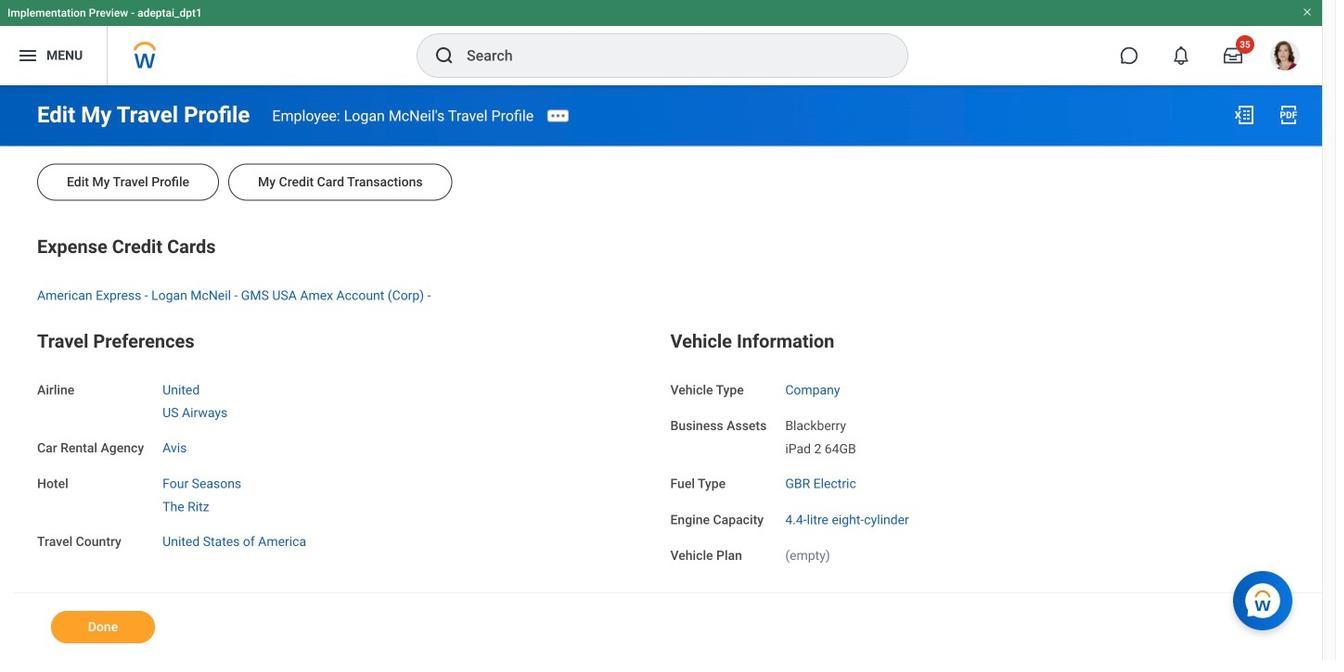 Task type: vqa. For each thing, say whether or not it's contained in the screenshot.
location image inside Logan McNeil, Logan McNeil, 4 Direct Reports element
no



Task type: locate. For each thing, give the bounding box(es) containing it.
inbox large image
[[1224, 46, 1243, 65]]

items selected list
[[163, 379, 257, 422], [785, 415, 886, 458], [163, 473, 271, 516]]

group
[[37, 232, 1285, 305], [37, 327, 652, 552], [670, 327, 1285, 566]]

Search Workday  search field
[[467, 35, 870, 76]]

notifications large image
[[1172, 46, 1191, 65]]

main content
[[0, 85, 1322, 661]]

banner
[[0, 0, 1322, 85]]



Task type: describe. For each thing, give the bounding box(es) containing it.
justify image
[[17, 45, 39, 67]]

ipad 2 64gb element
[[785, 438, 856, 457]]

export to excel image
[[1233, 104, 1256, 126]]

blackberry element
[[785, 415, 846, 434]]

profile logan mcneil image
[[1270, 41, 1300, 74]]

search image
[[433, 45, 456, 67]]

employee: logan mcneil's travel profile element
[[272, 107, 534, 125]]

close environment banner image
[[1302, 6, 1313, 18]]

view printable version (pdf) image
[[1278, 104, 1300, 126]]



